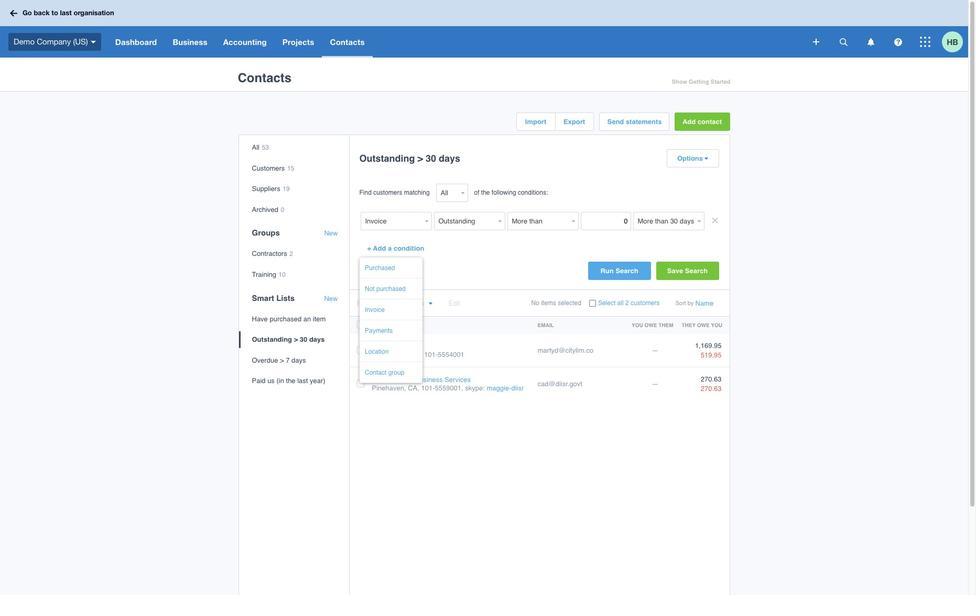 Task type: locate. For each thing, give the bounding box(es) containing it.
None checkbox
[[589, 301, 596, 307]]

days down item
[[309, 336, 325, 344]]

run
[[600, 267, 614, 275]]

el image down contact
[[704, 157, 708, 161]]

1 vertical spatial export
[[357, 300, 376, 308]]

1 horizontal spatial outstanding
[[359, 153, 415, 164]]

30 up matching
[[426, 153, 436, 164]]

you up 1,169.95
[[711, 322, 722, 329]]

0 vertical spatial options
[[677, 155, 703, 162]]

2 270.63 from the top
[[701, 385, 722, 393]]

1 vertical spatial purchased
[[270, 315, 301, 323]]

1 horizontal spatial you
[[711, 322, 722, 329]]

contact
[[369, 322, 395, 329]]

1 vertical spatial new link
[[324, 295, 338, 303]]

days right 7
[[291, 357, 306, 365]]

they
[[682, 322, 696, 329]]

banner
[[0, 0, 968, 58]]

search for run search
[[616, 267, 638, 275]]

location link
[[365, 349, 407, 356]]

2 right contractors
[[290, 251, 293, 258]]

1 horizontal spatial search
[[685, 267, 708, 275]]

search
[[616, 267, 638, 275], [685, 267, 708, 275]]

days up all 'text box'
[[439, 153, 460, 164]]

0 horizontal spatial outstanding
[[252, 336, 292, 344]]

1 vertical spatial days
[[309, 336, 325, 344]]

1 horizontal spatial last
[[297, 378, 308, 385]]

2 new from the top
[[324, 295, 338, 303]]

1,169.95
[[695, 342, 722, 350]]

options
[[677, 155, 703, 162], [401, 300, 424, 308]]

0 vertical spatial purchased
[[376, 286, 406, 293]]

0 vertical spatial add
[[682, 118, 696, 126]]

1 horizontal spatial the
[[481, 189, 490, 197]]

0 vertical spatial export
[[563, 118, 585, 126]]

a
[[388, 245, 392, 253]]

1 owe from the left
[[644, 322, 657, 329]]

1 vertical spatial new
[[324, 295, 338, 303]]

export right import button at the right of the page
[[563, 118, 585, 126]]

new link for groups
[[324, 230, 338, 238]]

19
[[283, 186, 290, 193]]

outstanding > 30 days
[[359, 153, 460, 164], [252, 336, 325, 344]]

0 vertical spatial 101-
[[424, 351, 438, 359]]

owe for they
[[697, 322, 710, 329]]

customers
[[252, 164, 285, 172]]

overdue
[[252, 357, 278, 365]]

purchased
[[376, 286, 406, 293], [270, 315, 301, 323]]

conditions:
[[518, 189, 548, 197]]

1 — from the top
[[652, 347, 659, 355]]

1 horizontal spatial export button
[[555, 113, 593, 131]]

the right (in
[[286, 378, 295, 385]]

diisr - small business services pinehaven, ca, 101-5559001, skype: maggie-diisr
[[372, 376, 524, 392]]

all
[[252, 144, 259, 151]]

1 horizontal spatial contacts
[[330, 37, 365, 47]]

find customers matching
[[359, 189, 430, 197]]

1 vertical spatial 101-
[[421, 385, 435, 392]]

them
[[658, 322, 673, 329]]

2 search from the left
[[685, 267, 708, 275]]

suppliers 19
[[252, 185, 290, 193]]

0 horizontal spatial you
[[632, 322, 643, 329]]

1 horizontal spatial el image
[[428, 302, 433, 306]]

by
[[688, 300, 694, 307]]

svg image
[[10, 10, 17, 17], [920, 37, 930, 47], [894, 38, 902, 46]]

0 vertical spatial last
[[60, 9, 72, 17]]

0 vertical spatial 270.63
[[701, 376, 722, 384]]

1 vertical spatial outstanding
[[252, 336, 292, 344]]

1 horizontal spatial days
[[309, 336, 325, 344]]

contractors
[[252, 250, 287, 258]]

options button for email
[[401, 300, 433, 308]]

0 horizontal spatial owe
[[644, 322, 657, 329]]

101- right fl,
[[424, 351, 438, 359]]

5554001
[[438, 351, 464, 359]]

0 vertical spatial the
[[481, 189, 490, 197]]

15
[[287, 165, 294, 172]]

> down the have purchased an item
[[294, 336, 298, 344]]

1 vertical spatial business
[[415, 376, 443, 384]]

0 vertical spatial options button
[[667, 150, 718, 167]]

add contact
[[682, 118, 722, 126]]

options button down the add contact
[[667, 150, 718, 167]]

customers up you owe them
[[631, 300, 660, 307]]

2 right the 'all'
[[625, 300, 629, 307]]

1 vertical spatial customers
[[631, 300, 660, 307]]

0 vertical spatial 30
[[426, 153, 436, 164]]

0 horizontal spatial 30
[[300, 336, 307, 344]]

2 horizontal spatial days
[[439, 153, 460, 164]]

purchased down lists
[[270, 315, 301, 323]]

svg image
[[839, 38, 847, 46], [867, 38, 874, 46], [813, 39, 819, 45], [91, 41, 96, 43]]

0 horizontal spatial >
[[280, 357, 284, 365]]

1 search from the left
[[616, 267, 638, 275]]

navigation
[[107, 26, 806, 58]]

1 horizontal spatial options button
[[667, 150, 718, 167]]

last right to
[[60, 9, 72, 17]]

martyd@citylim.co
[[538, 347, 593, 355]]

options button down not purchased link
[[401, 300, 433, 308]]

an
[[303, 315, 311, 323]]

diisr
[[372, 376, 390, 384]]

pinehaven,
[[372, 385, 406, 392]]

save search button
[[656, 262, 719, 280]]

1 270.63 from the top
[[701, 376, 722, 384]]

0 vertical spatial business
[[173, 37, 207, 47]]

0 horizontal spatial search
[[616, 267, 638, 275]]

show getting started
[[672, 79, 730, 85]]

0 vertical spatial new link
[[324, 230, 338, 238]]

fl,
[[412, 351, 422, 359]]

0 vertical spatial customers
[[373, 189, 402, 197]]

coppertown,
[[372, 351, 411, 359]]

el image left edit
[[428, 302, 433, 306]]

— for 270.63
[[652, 381, 659, 388]]

1 horizontal spatial 30
[[426, 153, 436, 164]]

2 new link from the top
[[324, 295, 338, 303]]

1 vertical spatial 270.63
[[701, 385, 722, 393]]

el image up invoice link
[[381, 302, 385, 306]]

2 owe from the left
[[697, 322, 710, 329]]

1 new from the top
[[324, 230, 338, 238]]

1 horizontal spatial options
[[677, 155, 703, 162]]

options inside button
[[677, 155, 703, 162]]

0 horizontal spatial last
[[60, 9, 72, 17]]

limousines
[[386, 343, 420, 351]]

1 vertical spatial >
[[294, 336, 298, 344]]

>
[[417, 153, 423, 164], [294, 336, 298, 344], [280, 357, 284, 365]]

outstanding > 30 days up matching
[[359, 153, 460, 164]]

contacts down accounting
[[238, 71, 292, 86]]

0 horizontal spatial options button
[[401, 300, 433, 308]]

import
[[525, 118, 546, 126]]

lists
[[276, 294, 295, 303]]

condition
[[394, 245, 424, 253]]

0 vertical spatial new
[[324, 230, 338, 238]]

30 down an
[[300, 336, 307, 344]]

options down the add contact
[[677, 155, 703, 162]]

hb
[[947, 37, 958, 46]]

1 horizontal spatial purchased
[[376, 286, 406, 293]]

search right run
[[616, 267, 638, 275]]

0 horizontal spatial add
[[373, 245, 386, 253]]

1 vertical spatial options
[[401, 300, 424, 308]]

1 horizontal spatial export
[[563, 118, 585, 126]]

of the following conditions:
[[474, 189, 548, 197]]

contacts right projects
[[330, 37, 365, 47]]

0 vertical spatial contacts
[[330, 37, 365, 47]]

0 vertical spatial days
[[439, 153, 460, 164]]

30
[[426, 153, 436, 164], [300, 336, 307, 344]]

projects
[[282, 37, 314, 47]]

+
[[367, 245, 371, 253]]

svg image inside "demo company (us)" popup button
[[91, 41, 96, 43]]

0 vertical spatial —
[[652, 347, 659, 355]]

options down not purchased link
[[401, 300, 424, 308]]

edit button
[[448, 300, 460, 308]]

0 horizontal spatial svg image
[[10, 10, 17, 17]]

0 vertical spatial >
[[417, 153, 423, 164]]

el image
[[704, 157, 708, 161], [381, 302, 385, 306], [428, 302, 433, 306]]

options for of the following conditions:
[[677, 155, 703, 162]]

0 horizontal spatial outstanding > 30 days
[[252, 336, 325, 344]]

7
[[286, 357, 290, 365]]

2 you from the left
[[711, 322, 722, 329]]

maggie-
[[487, 385, 511, 392]]

1 vertical spatial options button
[[401, 300, 433, 308]]

last
[[60, 9, 72, 17], [297, 378, 308, 385]]

not purchased link
[[365, 286, 407, 293]]

0 horizontal spatial 2
[[290, 251, 293, 258]]

export down not
[[357, 300, 376, 308]]

1 horizontal spatial customers
[[631, 300, 660, 307]]

the right of
[[481, 189, 490, 197]]

1 vertical spatial the
[[286, 378, 295, 385]]

you owe them
[[632, 322, 673, 329]]

— for 1,169.95
[[652, 347, 659, 355]]

2 — from the top
[[652, 381, 659, 388]]

city
[[372, 343, 384, 351]]

the
[[481, 189, 490, 197], [286, 378, 295, 385]]

outstanding up overdue > 7 days
[[252, 336, 292, 344]]

1 horizontal spatial add
[[682, 118, 696, 126]]

0 horizontal spatial business
[[173, 37, 207, 47]]

0 horizontal spatial export
[[357, 300, 376, 308]]

demo company (us) button
[[0, 26, 107, 58]]

1 new link from the top
[[324, 230, 338, 238]]

None text field
[[360, 212, 422, 231], [507, 212, 569, 231], [581, 212, 631, 231], [360, 212, 422, 231], [507, 212, 569, 231], [581, 212, 631, 231]]

—
[[652, 347, 659, 355], [652, 381, 659, 388]]

last left year)
[[297, 378, 308, 385]]

new link
[[324, 230, 338, 238], [324, 295, 338, 303]]

customers
[[373, 189, 402, 197], [631, 300, 660, 307]]

you
[[632, 322, 643, 329], [711, 322, 722, 329]]

1 horizontal spatial owe
[[697, 322, 710, 329]]

export button right import button at the right of the page
[[555, 113, 593, 131]]

2 vertical spatial days
[[291, 357, 306, 365]]

export button down not
[[357, 300, 385, 308]]

back
[[34, 9, 50, 17]]

0 horizontal spatial the
[[286, 378, 295, 385]]

270.63 270.63
[[701, 376, 722, 393]]

purchased right not
[[376, 286, 406, 293]]

outstanding > 30 days down the have purchased an item
[[252, 336, 325, 344]]

1 vertical spatial last
[[297, 378, 308, 385]]

export
[[563, 118, 585, 126], [357, 300, 376, 308]]

add right "+" at the top left of the page
[[373, 245, 386, 253]]

location
[[365, 349, 389, 356]]

navigation containing dashboard
[[107, 26, 806, 58]]

0 horizontal spatial customers
[[373, 189, 402, 197]]

search right save
[[685, 267, 708, 275]]

0 horizontal spatial export button
[[357, 300, 385, 308]]

0 horizontal spatial purchased
[[270, 315, 301, 323]]

business
[[173, 37, 207, 47], [415, 376, 443, 384]]

1 vertical spatial 2
[[625, 300, 629, 307]]

not purchased
[[365, 286, 406, 293]]

1 horizontal spatial business
[[415, 376, 443, 384]]

options button
[[667, 150, 718, 167], [401, 300, 433, 308]]

training
[[252, 271, 276, 279]]

owe left them
[[644, 322, 657, 329]]

add left contact
[[682, 118, 696, 126]]

following
[[492, 189, 516, 197]]

101- down diisr - small business services link
[[421, 385, 435, 392]]

0 horizontal spatial contacts
[[238, 71, 292, 86]]

paid us (in the last year)
[[252, 378, 325, 385]]

you down select all 2 customers
[[632, 322, 643, 329]]

outstanding
[[359, 153, 415, 164], [252, 336, 292, 344]]

> left 7
[[280, 357, 284, 365]]

add
[[682, 118, 696, 126], [373, 245, 386, 253]]

0 vertical spatial outstanding > 30 days
[[359, 153, 460, 164]]

owe right they
[[697, 322, 710, 329]]

1 vertical spatial —
[[652, 381, 659, 388]]

purchased for not
[[376, 286, 406, 293]]

city limousines link
[[372, 343, 420, 351]]

outstanding up find customers matching
[[359, 153, 415, 164]]

270.63
[[701, 376, 722, 384], [701, 385, 722, 393]]

All text field
[[436, 184, 458, 202]]

1 horizontal spatial 2
[[625, 300, 629, 307]]

2
[[290, 251, 293, 258], [625, 300, 629, 307]]

city limousines coppertown, fl, 101-5554001
[[372, 343, 464, 359]]

0 vertical spatial 2
[[290, 251, 293, 258]]

0
[[281, 206, 284, 214]]

None text field
[[633, 212, 695, 231]]

customers right find
[[373, 189, 402, 197]]

0 horizontal spatial options
[[401, 300, 424, 308]]

to
[[52, 9, 58, 17]]

> up matching
[[417, 153, 423, 164]]

2 horizontal spatial el image
[[704, 157, 708, 161]]



Task type: describe. For each thing, give the bounding box(es) containing it.
new for groups
[[324, 230, 338, 238]]

-
[[392, 376, 394, 384]]

1 horizontal spatial outstanding > 30 days
[[359, 153, 460, 164]]

name button
[[695, 300, 713, 308]]

group
[[388, 370, 404, 377]]

no items selected
[[531, 300, 581, 307]]

skype:
[[465, 385, 485, 392]]

demo
[[14, 37, 35, 46]]

organisation
[[74, 9, 114, 17]]

2 horizontal spatial >
[[417, 153, 423, 164]]

contact group link
[[365, 370, 407, 377]]

2 horizontal spatial svg image
[[920, 37, 930, 47]]

contacts button
[[322, 26, 373, 58]]

training 10
[[252, 271, 286, 279]]

run search
[[600, 267, 638, 275]]

1,169.95 519.95
[[695, 342, 722, 360]]

options for email
[[401, 300, 424, 308]]

2 inside contractors 2
[[290, 251, 293, 258]]

save search
[[667, 267, 708, 275]]

contact group
[[365, 370, 404, 377]]

101- inside diisr - small business services pinehaven, ca, 101-5559001, skype: maggie-diisr
[[421, 385, 435, 392]]

of
[[474, 189, 479, 197]]

have
[[252, 315, 268, 323]]

statements
[[626, 118, 662, 126]]

not
[[365, 286, 375, 293]]

el image for of the following conditions:
[[704, 157, 708, 161]]

import button
[[517, 113, 555, 131]]

diisr - small business services link
[[372, 376, 471, 384]]

item
[[313, 315, 326, 323]]

purchased link
[[365, 265, 407, 272]]

5559001,
[[435, 385, 463, 392]]

invoice link
[[365, 307, 407, 314]]

new for smart lists
[[324, 295, 338, 303]]

navigation inside banner
[[107, 26, 806, 58]]

0 vertical spatial outstanding
[[359, 153, 415, 164]]

(in
[[276, 378, 284, 385]]

customers 15
[[252, 164, 294, 172]]

year)
[[310, 378, 325, 385]]

edit
[[448, 300, 460, 308]]

run search button
[[588, 262, 651, 280]]

1 vertical spatial add
[[373, 245, 386, 253]]

options button for of the following conditions:
[[667, 150, 718, 167]]

0 horizontal spatial el image
[[381, 302, 385, 306]]

10
[[279, 272, 286, 279]]

send statements
[[607, 118, 662, 126]]

company
[[37, 37, 71, 46]]

show
[[672, 79, 687, 85]]

smart lists
[[252, 294, 295, 303]]

hb button
[[942, 26, 968, 58]]

select
[[598, 300, 615, 307]]

1 vertical spatial contacts
[[238, 71, 292, 86]]

(us)
[[73, 37, 88, 46]]

new link for smart lists
[[324, 295, 338, 303]]

53
[[262, 144, 269, 151]]

matching
[[404, 189, 430, 197]]

go
[[23, 9, 32, 17]]

show getting started link
[[672, 76, 730, 88]]

services
[[445, 376, 471, 384]]

last inside banner
[[60, 9, 72, 17]]

Outstanding text field
[[434, 212, 496, 231]]

accounting button
[[215, 26, 275, 58]]

groups
[[252, 229, 280, 238]]

demo company (us)
[[14, 37, 88, 46]]

maggie-diisr link
[[487, 385, 524, 392]]

diisr
[[511, 385, 524, 392]]

go back to last organisation link
[[6, 4, 120, 22]]

business inside diisr - small business services pinehaven, ca, 101-5559001, skype: maggie-diisr
[[415, 376, 443, 384]]

contacts inside 'dropdown button'
[[330, 37, 365, 47]]

save
[[667, 267, 683, 275]]

no
[[531, 300, 539, 307]]

purchased
[[365, 265, 395, 272]]

2 vertical spatial >
[[280, 357, 284, 365]]

suppliers
[[252, 185, 280, 193]]

getting
[[689, 79, 709, 85]]

payments link
[[365, 328, 407, 335]]

dashboard link
[[107, 26, 165, 58]]

find
[[359, 189, 372, 197]]

1 vertical spatial outstanding > 30 days
[[252, 336, 325, 344]]

have purchased an item
[[252, 315, 326, 323]]

cad@diisr.govt
[[538, 381, 582, 388]]

1 horizontal spatial >
[[294, 336, 298, 344]]

owe for you
[[644, 322, 657, 329]]

business inside dropdown button
[[173, 37, 207, 47]]

1 vertical spatial export button
[[357, 300, 385, 308]]

items
[[541, 300, 556, 307]]

svg image inside go back to last organisation link
[[10, 10, 17, 17]]

+ add a condition button
[[359, 240, 432, 258]]

email
[[538, 322, 554, 329]]

all 53
[[252, 144, 269, 151]]

dashboard
[[115, 37, 157, 47]]

purchased for have
[[270, 315, 301, 323]]

payments
[[365, 328, 393, 335]]

go back to last organisation
[[23, 9, 114, 17]]

101- inside city limousines coppertown, fl, 101-5554001
[[424, 351, 438, 359]]

1 you from the left
[[632, 322, 643, 329]]

0 horizontal spatial days
[[291, 357, 306, 365]]

archived 0
[[252, 206, 284, 214]]

business button
[[165, 26, 215, 58]]

search for save search
[[685, 267, 708, 275]]

+ add a condition
[[367, 245, 424, 253]]

0 vertical spatial export button
[[555, 113, 593, 131]]

contact
[[698, 118, 722, 126]]

archived
[[252, 206, 278, 214]]

all
[[617, 300, 624, 307]]

they owe you
[[682, 322, 722, 329]]

1 horizontal spatial svg image
[[894, 38, 902, 46]]

1 vertical spatial 30
[[300, 336, 307, 344]]

banner containing hb
[[0, 0, 968, 58]]

smart
[[252, 294, 274, 303]]

contractors 2
[[252, 250, 293, 258]]

el image for email
[[428, 302, 433, 306]]



Task type: vqa. For each thing, say whether or not it's contained in the screenshot.


